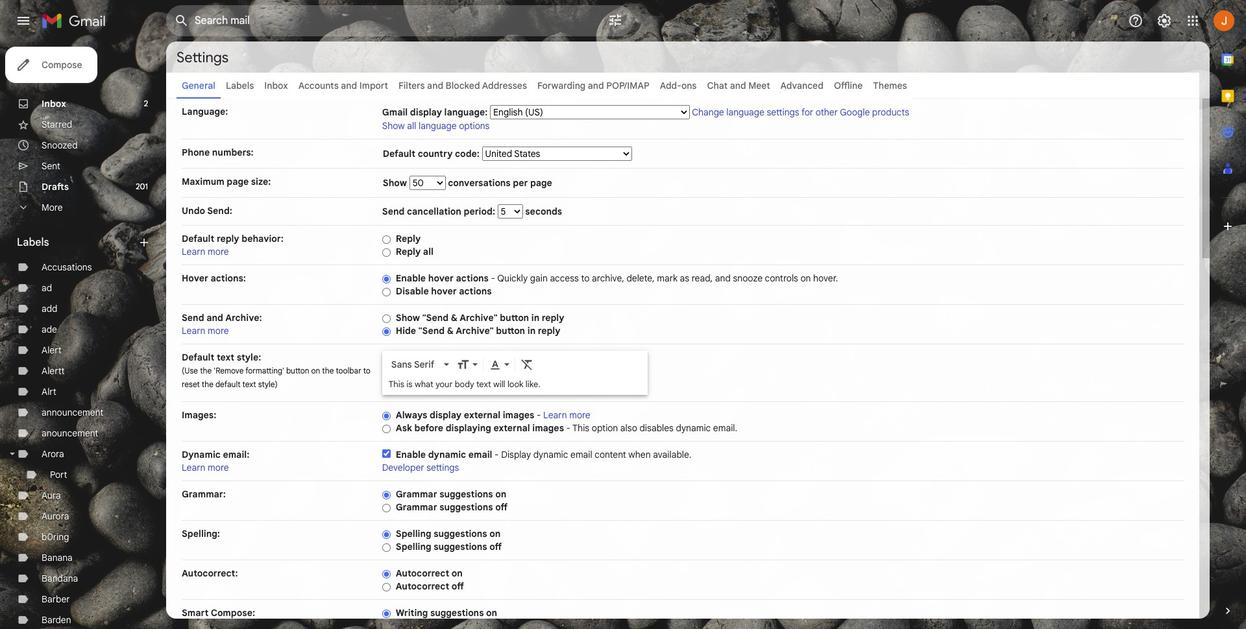 Task type: describe. For each thing, give the bounding box(es) containing it.
Always display external images radio
[[382, 411, 391, 421]]

barber
[[42, 594, 70, 606]]

in for hide "send & archive" button in reply
[[527, 325, 536, 337]]

default text style: (use the 'remove formatting' button on the toolbar to reset the default text style)
[[182, 352, 370, 389]]

and for meet
[[730, 80, 746, 92]]

will
[[493, 379, 505, 390]]

labels for labels "link"
[[226, 80, 254, 92]]

settings image
[[1157, 13, 1172, 29]]

alrt link
[[42, 386, 56, 398]]

suggestions for grammar suggestions on
[[439, 489, 493, 500]]

as
[[680, 273, 689, 284]]

serif
[[414, 359, 434, 371]]

themes
[[873, 80, 907, 92]]

spelling for spelling suggestions on
[[396, 528, 431, 540]]

actions for disable
[[459, 286, 492, 297]]

1 vertical spatial language
[[419, 120, 457, 132]]

1 email from the left
[[468, 449, 492, 461]]

undo send:
[[182, 205, 232, 217]]

always display external images - learn more
[[396, 410, 590, 421]]

(use
[[182, 366, 198, 376]]

always
[[396, 410, 427, 421]]

2 horizontal spatial dynamic
[[676, 422, 711, 434]]

snoozed
[[42, 140, 78, 151]]

1 horizontal spatial settings
[[767, 106, 799, 118]]

send:
[[207, 205, 232, 217]]

addresses
[[482, 80, 527, 92]]

suggestions for spelling suggestions on
[[434, 528, 487, 540]]

bandana link
[[42, 573, 78, 585]]

sans serif
[[391, 359, 434, 371]]

add link
[[42, 303, 57, 315]]

1 horizontal spatial text
[[242, 380, 256, 389]]

Autocorrect on radio
[[382, 570, 391, 579]]

hover for disable
[[431, 286, 457, 297]]

1 horizontal spatial language
[[726, 106, 764, 118]]

filters
[[398, 80, 425, 92]]

- up ask before displaying external images - this option also disables dynamic email.
[[537, 410, 541, 421]]

and for archive:
[[206, 312, 223, 324]]

show for show
[[383, 177, 409, 189]]

hover
[[182, 273, 208, 284]]

other
[[816, 106, 838, 118]]

grammar for grammar suggestions off
[[396, 502, 437, 513]]

ad
[[42, 282, 52, 294]]

show all language options link
[[382, 120, 490, 132]]

per
[[513, 177, 528, 189]]

default for default country code:
[[383, 148, 415, 160]]

Autocorrect off radio
[[382, 583, 391, 592]]

add-
[[660, 80, 681, 92]]

import
[[359, 80, 388, 92]]

all for reply
[[423, 246, 433, 258]]

anouncement
[[42, 428, 98, 439]]

barden link
[[42, 615, 71, 626]]

- left option on the left of the page
[[566, 422, 571, 434]]

0 vertical spatial to
[[581, 273, 590, 284]]

reset
[[182, 380, 200, 389]]

gain
[[530, 273, 548, 284]]

bandana
[[42, 573, 78, 585]]

starred
[[42, 119, 72, 130]]

chat and meet
[[707, 80, 770, 92]]

default reply behavior: learn more
[[182, 233, 284, 258]]

button for show "send & archive" button in reply
[[500, 312, 529, 324]]

enable for enable dynamic email
[[396, 449, 426, 461]]

to inside default text style: (use the 'remove formatting' button on the toolbar to reset the default text style)
[[363, 366, 370, 376]]

hide
[[396, 325, 416, 337]]

compose button
[[5, 47, 98, 83]]

accounts and import link
[[298, 80, 388, 92]]

advanced search options image
[[602, 7, 628, 33]]

advanced link
[[780, 80, 824, 92]]

suggestions for grammar suggestions off
[[439, 502, 493, 513]]

display for gmail
[[410, 106, 442, 118]]

Reply radio
[[382, 235, 391, 245]]

email.
[[713, 422, 737, 434]]

2 vertical spatial off
[[452, 581, 464, 593]]

compose
[[42, 59, 82, 71]]

archive" for hide
[[456, 325, 494, 337]]

barden
[[42, 615, 71, 626]]

drafts link
[[42, 181, 69, 193]]

grammar:
[[182, 489, 226, 500]]

button inside default text style: (use the 'remove formatting' button on the toolbar to reset the default text style)
[[286, 366, 309, 376]]

Spelling suggestions on radio
[[382, 530, 391, 540]]

before
[[414, 422, 443, 434]]

show for show all language options
[[382, 120, 405, 132]]

style:
[[237, 352, 261, 363]]

style)
[[258, 380, 278, 389]]

remove formatting ‪(⌘\)‬ image
[[520, 358, 533, 371]]

learn up ask before displaying external images - this option also disables dynamic email.
[[543, 410, 567, 421]]

archive" for show
[[460, 312, 498, 324]]

grammar suggestions on
[[396, 489, 506, 500]]

hover for enable
[[428, 273, 454, 284]]

accounts
[[298, 80, 339, 92]]

banana link
[[42, 552, 73, 564]]

maximum page size:
[[182, 176, 271, 188]]

'remove
[[214, 366, 244, 376]]

settings
[[177, 48, 229, 66]]

support image
[[1128, 13, 1144, 29]]

country
[[418, 148, 453, 160]]

sent link
[[42, 160, 60, 172]]

developer
[[382, 462, 424, 474]]

send and archive: learn more
[[182, 312, 262, 337]]

b0ring link
[[42, 532, 69, 543]]

add
[[42, 303, 57, 315]]

show all language options
[[382, 120, 490, 132]]

forwarding and pop/imap link
[[537, 80, 649, 92]]

more inside dynamic email: learn more
[[208, 462, 229, 474]]

pop/imap
[[606, 80, 649, 92]]

compose:
[[211, 607, 255, 619]]

accounts and import
[[298, 80, 388, 92]]

google
[[840, 106, 870, 118]]

suggestions for spelling suggestions off
[[434, 541, 487, 553]]

general
[[182, 80, 215, 92]]

and for import
[[341, 80, 357, 92]]

sans serif option
[[389, 358, 441, 371]]

on inside default text style: (use the 'remove formatting' button on the toolbar to reset the default text style)
[[311, 366, 320, 376]]

alertt link
[[42, 365, 65, 377]]

0 horizontal spatial page
[[227, 176, 249, 188]]

alert link
[[42, 345, 61, 356]]

code:
[[455, 148, 480, 160]]

0 vertical spatial inbox link
[[264, 80, 288, 92]]

mark
[[657, 273, 678, 284]]

send cancellation period:
[[382, 206, 498, 217]]

controls
[[765, 273, 798, 284]]

the left toolbar
[[322, 366, 334, 376]]

send for send cancellation period:
[[382, 206, 405, 217]]

sent
[[42, 160, 60, 172]]

default for default reply behavior: learn more
[[182, 233, 214, 245]]

2 horizontal spatial text
[[476, 379, 491, 390]]

autocorrect for autocorrect off
[[396, 581, 449, 593]]

default
[[215, 380, 240, 389]]

access
[[550, 273, 579, 284]]

smart
[[182, 607, 209, 619]]

chat and meet link
[[707, 80, 770, 92]]

Grammar suggestions off radio
[[382, 503, 391, 513]]

disables
[[640, 422, 674, 434]]

formatting'
[[245, 366, 284, 376]]

alert
[[42, 345, 61, 356]]

what
[[415, 379, 433, 390]]



Task type: vqa. For each thing, say whether or not it's contained in the screenshot.


Task type: locate. For each thing, give the bounding box(es) containing it.
ade
[[42, 324, 57, 336]]

spelling for spelling suggestions off
[[396, 541, 431, 553]]

1 vertical spatial labels
[[17, 236, 49, 249]]

0 vertical spatial actions
[[456, 273, 489, 284]]

2 grammar from the top
[[396, 502, 437, 513]]

learn up hover
[[182, 246, 205, 258]]

reply up formatting options toolbar
[[538, 325, 560, 337]]

0 vertical spatial reply
[[217, 233, 239, 245]]

external down always display external images - learn more
[[493, 422, 530, 434]]

external up displaying
[[464, 410, 500, 421]]

grammar down developer settings link
[[396, 489, 437, 500]]

available.
[[653, 449, 691, 461]]

1 vertical spatial send
[[182, 312, 204, 324]]

ask
[[396, 422, 412, 434]]

0 vertical spatial archive"
[[460, 312, 498, 324]]

actions for enable
[[456, 273, 489, 284]]

display for always
[[430, 410, 462, 421]]

1 horizontal spatial inbox
[[264, 80, 288, 92]]

1 horizontal spatial email
[[570, 449, 592, 461]]

- left 'display'
[[495, 449, 499, 461]]

1 vertical spatial autocorrect
[[396, 581, 449, 593]]

gmail image
[[42, 8, 112, 34]]

off for spelling suggestions off
[[489, 541, 502, 553]]

Reply all radio
[[382, 248, 391, 258]]

settings left for in the top right of the page
[[767, 106, 799, 118]]

and left 'pop/imap'
[[588, 80, 604, 92]]

ask before displaying external images - this option also disables dynamic email.
[[396, 422, 737, 434]]

in down gain at left top
[[531, 312, 539, 324]]

1 vertical spatial to
[[363, 366, 370, 376]]

grammar suggestions off
[[396, 502, 508, 513]]

change language settings for other google products
[[692, 106, 909, 118]]

off down grammar suggestions on at bottom
[[495, 502, 508, 513]]

1 autocorrect from the top
[[396, 568, 449, 580]]

this
[[389, 379, 404, 390], [572, 422, 589, 434]]

autocorrect for autocorrect on
[[396, 568, 449, 580]]

more button
[[0, 197, 156, 218]]

all for show
[[407, 120, 416, 132]]

actions up 'disable hover actions'
[[456, 273, 489, 284]]

hide "send & archive" button in reply
[[396, 325, 560, 337]]

learn more link up ask before displaying external images - this option also disables dynamic email.
[[543, 410, 590, 421]]

0 horizontal spatial send
[[182, 312, 204, 324]]

default left the country
[[383, 148, 415, 160]]

and right read,
[[715, 273, 731, 284]]

& for show
[[451, 312, 458, 324]]

0 vertical spatial settings
[[767, 106, 799, 118]]

0 vertical spatial external
[[464, 410, 500, 421]]

1 vertical spatial hover
[[431, 286, 457, 297]]

button for hide "send & archive" button in reply
[[496, 325, 525, 337]]

0 vertical spatial off
[[495, 502, 508, 513]]

for
[[801, 106, 813, 118]]

0 vertical spatial display
[[410, 106, 442, 118]]

more up hover actions:
[[208, 246, 229, 258]]

1 vertical spatial external
[[493, 422, 530, 434]]

spelling right spelling suggestions off radio
[[396, 541, 431, 553]]

send up reply radio
[[382, 206, 405, 217]]

2 reply from the top
[[396, 246, 421, 258]]

0 horizontal spatial dynamic
[[428, 449, 466, 461]]

1 horizontal spatial to
[[581, 273, 590, 284]]

Search mail text field
[[195, 14, 571, 27]]

1 vertical spatial default
[[182, 233, 214, 245]]

writing
[[396, 607, 428, 619]]

labels right general link
[[226, 80, 254, 92]]

and left archive:
[[206, 312, 223, 324]]

inbox link right labels "link"
[[264, 80, 288, 92]]

show for show "send & archive" button in reply
[[396, 312, 420, 324]]

also
[[620, 422, 637, 434]]

reply all
[[396, 246, 433, 258]]

labels heading
[[17, 236, 138, 249]]

dynamic left email.
[[676, 422, 711, 434]]

2 vertical spatial show
[[396, 312, 420, 324]]

2 enable from the top
[[396, 449, 426, 461]]

1 vertical spatial show
[[383, 177, 409, 189]]

1 vertical spatial actions
[[459, 286, 492, 297]]

button down show "send & archive" button in reply
[[496, 325, 525, 337]]

enable up disable
[[396, 273, 426, 284]]

spelling suggestions on
[[396, 528, 501, 540]]

filters and blocked addresses link
[[398, 80, 527, 92]]

1 vertical spatial off
[[489, 541, 502, 553]]

the right reset
[[202, 380, 213, 389]]

2 vertical spatial default
[[182, 352, 214, 363]]

& for hide
[[447, 325, 454, 337]]

"send down 'disable hover actions'
[[422, 312, 449, 324]]

1 horizontal spatial page
[[530, 177, 552, 189]]

undo
[[182, 205, 205, 217]]

in for show "send & archive" button in reply
[[531, 312, 539, 324]]

email
[[468, 449, 492, 461], [570, 449, 592, 461]]

send
[[382, 206, 405, 217], [182, 312, 204, 324]]

actions up show "send & archive" button in reply
[[459, 286, 492, 297]]

change
[[692, 106, 724, 118]]

learn more link for email:
[[182, 462, 229, 474]]

this left is
[[389, 379, 404, 390]]

default inside default text style: (use the 'remove formatting' button on the toolbar to reset the default text style)
[[182, 352, 214, 363]]

Hide "Send & Archive" button in reply radio
[[382, 327, 391, 337]]

1 vertical spatial this
[[572, 422, 589, 434]]

learn down the dynamic
[[182, 462, 205, 474]]

0 horizontal spatial all
[[407, 120, 416, 132]]

archive" up hide "send & archive" button in reply
[[460, 312, 498, 324]]

"send for show
[[422, 312, 449, 324]]

0 horizontal spatial email
[[468, 449, 492, 461]]

settings
[[767, 106, 799, 118], [426, 462, 459, 474]]

labels inside navigation
[[17, 236, 49, 249]]

enable for enable hover actions
[[396, 273, 426, 284]]

send down hover
[[182, 312, 204, 324]]

0 vertical spatial all
[[407, 120, 416, 132]]

learn inside default reply behavior: learn more
[[182, 246, 205, 258]]

1 horizontal spatial dynamic
[[533, 449, 568, 461]]

enable inside enable dynamic email - display dynamic email content when available. developer settings
[[396, 449, 426, 461]]

learn more link
[[182, 246, 229, 258], [182, 325, 229, 337], [543, 410, 590, 421], [182, 462, 229, 474]]

text up 'remove
[[217, 352, 234, 363]]

reply for hide "send & archive" button in reply
[[538, 325, 560, 337]]

this left option on the left of the page
[[572, 422, 589, 434]]

Grammar suggestions on radio
[[382, 491, 391, 500]]

2 vertical spatial button
[[286, 366, 309, 376]]

and right filters at the left of the page
[[427, 80, 443, 92]]

1 vertical spatial images
[[532, 422, 564, 434]]

autocorrect on
[[396, 568, 463, 580]]

when
[[628, 449, 651, 461]]

Enable hover actions radio
[[382, 274, 391, 284]]

None search field
[[166, 5, 633, 36]]

and left the import in the top of the page
[[341, 80, 357, 92]]

more down archive:
[[208, 325, 229, 337]]

images:
[[182, 410, 216, 421]]

change language settings for other google products link
[[692, 106, 909, 118]]

2 email from the left
[[570, 449, 592, 461]]

Show "Send & Archive" button in reply radio
[[382, 314, 391, 324]]

and
[[341, 80, 357, 92], [427, 80, 443, 92], [588, 80, 604, 92], [730, 80, 746, 92], [715, 273, 731, 284], [206, 312, 223, 324]]

0 vertical spatial hover
[[428, 273, 454, 284]]

display up before
[[430, 410, 462, 421]]

labels for labels heading
[[17, 236, 49, 249]]

1 vertical spatial reply
[[542, 312, 564, 324]]

0 vertical spatial enable
[[396, 273, 426, 284]]

grammar for grammar suggestions on
[[396, 489, 437, 500]]

learn more link down the dynamic
[[182, 462, 229, 474]]

default
[[383, 148, 415, 160], [182, 233, 214, 245], [182, 352, 214, 363]]

Spelling suggestions off radio
[[382, 543, 391, 553]]

Disable hover actions radio
[[382, 287, 391, 297]]

1 spelling from the top
[[396, 528, 431, 540]]

reply for show "send & archive" button in reply
[[542, 312, 564, 324]]

0 horizontal spatial this
[[389, 379, 404, 390]]

1 vertical spatial grammar
[[396, 502, 437, 513]]

email left content
[[570, 449, 592, 461]]

reply down access
[[542, 312, 564, 324]]

all down 'gmail'
[[407, 120, 416, 132]]

learn more link up hover actions:
[[182, 246, 229, 258]]

1 vertical spatial &
[[447, 325, 454, 337]]

inbox link up starred
[[42, 98, 66, 110]]

Ask before displaying external images radio
[[382, 424, 391, 434]]

cancellation
[[407, 206, 461, 217]]

settings inside enable dynamic email - display dynamic email content when available. developer settings
[[426, 462, 459, 474]]

barber link
[[42, 594, 70, 606]]

smart compose:
[[182, 607, 255, 619]]

0 vertical spatial default
[[383, 148, 415, 160]]

the right (use
[[200, 366, 212, 376]]

1 vertical spatial settings
[[426, 462, 459, 474]]

reply for reply
[[396, 233, 421, 245]]

aura
[[42, 490, 61, 502]]

sans
[[391, 359, 412, 371]]

- left quickly
[[491, 273, 495, 284]]

period:
[[464, 206, 495, 217]]

more inside send and archive: learn more
[[208, 325, 229, 337]]

labels navigation
[[0, 42, 166, 630]]

alertt
[[42, 365, 65, 377]]

hover up 'disable hover actions'
[[428, 273, 454, 284]]

is
[[407, 379, 413, 390]]

0 vertical spatial show
[[382, 120, 405, 132]]

to right toolbar
[[363, 366, 370, 376]]

arora
[[42, 448, 64, 460]]

displaying
[[446, 422, 491, 434]]

1 horizontal spatial send
[[382, 206, 405, 217]]

display up show all language options link
[[410, 106, 442, 118]]

0 horizontal spatial language
[[419, 120, 457, 132]]

conversations per page
[[446, 177, 552, 189]]

2 vertical spatial reply
[[538, 325, 560, 337]]

reply up reply all
[[396, 233, 421, 245]]

0 horizontal spatial settings
[[426, 462, 459, 474]]

& down show "send & archive" button in reply
[[447, 325, 454, 337]]

1 vertical spatial archive"
[[456, 325, 494, 337]]

show up hide
[[396, 312, 420, 324]]

"send for hide
[[418, 325, 445, 337]]

autocorrect up "autocorrect off"
[[396, 568, 449, 580]]

more inside default reply behavior: learn more
[[208, 246, 229, 258]]

inbox inside labels navigation
[[42, 98, 66, 110]]

spelling suggestions off
[[396, 541, 502, 553]]

suggestions down spelling suggestions on
[[434, 541, 487, 553]]

display
[[501, 449, 531, 461]]

0 vertical spatial this
[[389, 379, 404, 390]]

0 horizontal spatial inbox
[[42, 98, 66, 110]]

reply for reply all
[[396, 246, 421, 258]]

autocorrect down "autocorrect on"
[[396, 581, 449, 593]]

suggestions up 'grammar suggestions off'
[[439, 489, 493, 500]]

numbers:
[[212, 147, 254, 158]]

0 vertical spatial "send
[[422, 312, 449, 324]]

learn more link for reply
[[182, 246, 229, 258]]

1 grammar from the top
[[396, 489, 437, 500]]

forwarding and pop/imap
[[537, 80, 649, 92]]

0 vertical spatial spelling
[[396, 528, 431, 540]]

more
[[42, 202, 63, 214]]

reply right reply all radio
[[396, 246, 421, 258]]

language down chat and meet link
[[726, 106, 764, 118]]

learn inside send and archive: learn more
[[182, 325, 205, 337]]

autocorrect:
[[182, 568, 238, 580]]

1 vertical spatial reply
[[396, 246, 421, 258]]

1 vertical spatial enable
[[396, 449, 426, 461]]

0 vertical spatial grammar
[[396, 489, 437, 500]]

201
[[136, 182, 148, 191]]

main menu image
[[16, 13, 31, 29]]

add-ons
[[660, 80, 697, 92]]

actions:
[[211, 273, 246, 284]]

0 horizontal spatial to
[[363, 366, 370, 376]]

1 vertical spatial "send
[[418, 325, 445, 337]]

look
[[507, 379, 523, 390]]

- inside enable dynamic email - display dynamic email content when available. developer settings
[[495, 449, 499, 461]]

language:
[[182, 106, 228, 117]]

images up enable dynamic email - display dynamic email content when available. developer settings
[[532, 422, 564, 434]]

text left the will on the left bottom of the page
[[476, 379, 491, 390]]

more up ask before displaying external images - this option also disables dynamic email.
[[569, 410, 590, 421]]

default for default text style: (use the 'remove formatting' button on the toolbar to reset the default text style)
[[182, 352, 214, 363]]

grammar right grammar suggestions off radio at the bottom left of page
[[396, 502, 437, 513]]

chat
[[707, 80, 728, 92]]

1 enable from the top
[[396, 273, 426, 284]]

0 vertical spatial in
[[531, 312, 539, 324]]

email:
[[223, 449, 249, 461]]

1 horizontal spatial this
[[572, 422, 589, 434]]

learn up (use
[[182, 325, 205, 337]]

ad link
[[42, 282, 52, 294]]

spelling right spelling suggestions on option
[[396, 528, 431, 540]]

aura link
[[42, 490, 61, 502]]

enable up the developer
[[396, 449, 426, 461]]

Writing suggestions on radio
[[382, 609, 391, 619]]

"send right hide
[[418, 325, 445, 337]]

and for pop/imap
[[588, 80, 604, 92]]

1 vertical spatial inbox link
[[42, 98, 66, 110]]

default down undo
[[182, 233, 214, 245]]

1 vertical spatial button
[[496, 325, 525, 337]]

off for grammar suggestions off
[[495, 502, 508, 513]]

0 vertical spatial reply
[[396, 233, 421, 245]]

settings up grammar suggestions on at bottom
[[426, 462, 459, 474]]

0 vertical spatial button
[[500, 312, 529, 324]]

2 autocorrect from the top
[[396, 581, 449, 593]]

inbox up starred
[[42, 98, 66, 110]]

0 horizontal spatial inbox link
[[42, 98, 66, 110]]

2 spelling from the top
[[396, 541, 431, 553]]

1 vertical spatial in
[[527, 325, 536, 337]]

suggestions up spelling suggestions off
[[434, 528, 487, 540]]

None checkbox
[[382, 450, 391, 458]]

to right access
[[581, 273, 590, 284]]

products
[[872, 106, 909, 118]]

and for blocked
[[427, 80, 443, 92]]

disable
[[396, 286, 429, 297]]

suggestions down grammar suggestions on at bottom
[[439, 502, 493, 513]]

alrt
[[42, 386, 56, 398]]

writing suggestions on
[[396, 607, 497, 619]]

reply inside default reply behavior: learn more
[[217, 233, 239, 245]]

archive"
[[460, 312, 498, 324], [456, 325, 494, 337]]

default up (use
[[182, 352, 214, 363]]

default inside default reply behavior: learn more
[[182, 233, 214, 245]]

0 vertical spatial autocorrect
[[396, 568, 449, 580]]

and inside send and archive: learn more
[[206, 312, 223, 324]]

suggestions down "autocorrect off"
[[430, 607, 484, 619]]

button right formatting'
[[286, 366, 309, 376]]

0 vertical spatial images
[[503, 410, 534, 421]]

images down look
[[503, 410, 534, 421]]

body
[[455, 379, 474, 390]]

gmail display language:
[[382, 106, 488, 118]]

behavior:
[[242, 233, 284, 245]]

learn more link down archive:
[[182, 325, 229, 337]]

learn inside dynamic email: learn more
[[182, 462, 205, 474]]

announcement link
[[42, 407, 103, 419]]

and right chat
[[730, 80, 746, 92]]

the
[[200, 366, 212, 376], [322, 366, 334, 376], [202, 380, 213, 389]]

labels down more
[[17, 236, 49, 249]]

options
[[459, 120, 490, 132]]

button up hide "send & archive" button in reply
[[500, 312, 529, 324]]

meet
[[748, 80, 770, 92]]

1 vertical spatial inbox
[[42, 98, 66, 110]]

1 reply from the top
[[396, 233, 421, 245]]

0 vertical spatial inbox
[[264, 80, 288, 92]]

language down gmail display language:
[[419, 120, 457, 132]]

1 vertical spatial display
[[430, 410, 462, 421]]

reply down send:
[[217, 233, 239, 245]]

autocorrect off
[[396, 581, 464, 593]]

all down cancellation
[[423, 246, 433, 258]]

dynamic up developer settings link
[[428, 449, 466, 461]]

1 horizontal spatial inbox link
[[264, 80, 288, 92]]

accusations
[[42, 262, 92, 273]]

0 vertical spatial labels
[[226, 80, 254, 92]]

1 vertical spatial all
[[423, 246, 433, 258]]

hover actions:
[[182, 273, 246, 284]]

off up writing suggestions on
[[452, 581, 464, 593]]

hover.
[[813, 273, 838, 284]]

1 horizontal spatial all
[[423, 246, 433, 258]]

off down spelling suggestions on
[[489, 541, 502, 553]]

in up 'remove formatting ‪(⌘\)‬' image
[[527, 325, 536, 337]]

inbox right labels "link"
[[264, 80, 288, 92]]

0 vertical spatial &
[[451, 312, 458, 324]]

search mail image
[[170, 9, 193, 32]]

suggestions for writing suggestions on
[[430, 607, 484, 619]]

page right per
[[530, 177, 552, 189]]

0 vertical spatial language
[[726, 106, 764, 118]]

page left size:
[[227, 176, 249, 188]]

archive:
[[225, 312, 262, 324]]

email down displaying
[[468, 449, 492, 461]]

1 vertical spatial spelling
[[396, 541, 431, 553]]

0 vertical spatial send
[[382, 206, 405, 217]]

& up hide "send & archive" button in reply
[[451, 312, 458, 324]]

learn more link for and
[[182, 325, 229, 337]]

dynamic down ask before displaying external images - this option also disables dynamic email.
[[533, 449, 568, 461]]

content
[[595, 449, 626, 461]]

0 horizontal spatial labels
[[17, 236, 49, 249]]

send inside send and archive: learn more
[[182, 312, 204, 324]]

language:
[[444, 106, 488, 118]]

hover
[[428, 273, 454, 284], [431, 286, 457, 297]]

offline link
[[834, 80, 863, 92]]

formatting options toolbar
[[386, 352, 644, 377]]

1 horizontal spatial labels
[[226, 80, 254, 92]]

aurora
[[42, 511, 69, 522]]

like.
[[526, 379, 540, 390]]

more down the dynamic
[[208, 462, 229, 474]]

show down default country code:
[[383, 177, 409, 189]]

hover right disable
[[431, 286, 457, 297]]

0 horizontal spatial text
[[217, 352, 234, 363]]

archive" down show "send & archive" button in reply
[[456, 325, 494, 337]]

text left "style)"
[[242, 380, 256, 389]]

tab list
[[1210, 42, 1246, 583]]

disable hover actions
[[396, 286, 492, 297]]

send for send and archive: learn more
[[182, 312, 204, 324]]



